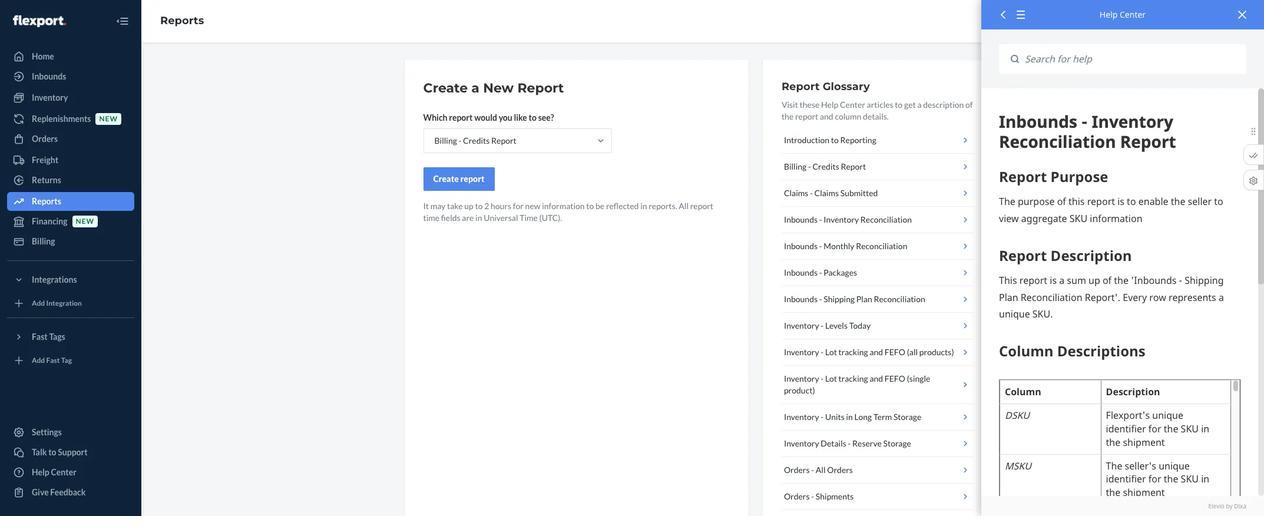 Task type: describe. For each thing, give the bounding box(es) containing it.
- for inventory - units in long term storage button
[[821, 412, 824, 422]]

tracking for (single
[[839, 374, 869, 384]]

add fast tag
[[32, 356, 72, 365]]

all inside it may take up to 2 hours for new information to be reflected in reports. all report time fields are in universal time (utc).
[[679, 201, 689, 211]]

report glossary
[[782, 80, 870, 93]]

- for billing - credits report button
[[809, 161, 811, 172]]

settings link
[[7, 423, 134, 442]]

inventory - lot tracking and fefo (all products)
[[784, 347, 955, 357]]

inbounds - monthly reconciliation button
[[782, 233, 974, 260]]

are
[[462, 213, 474, 223]]

units
[[826, 412, 845, 422]]

add for add integration
[[32, 299, 45, 308]]

inventory up 'monthly'
[[824, 215, 859, 225]]

like
[[514, 113, 527, 123]]

returns
[[32, 175, 61, 185]]

inbounds for inbounds - inventory reconciliation
[[784, 215, 818, 225]]

which report would you like to see?
[[423, 113, 554, 123]]

integrations
[[32, 275, 77, 285]]

talk to support
[[32, 447, 88, 457]]

report down you
[[492, 136, 517, 146]]

inventory - lot tracking and fefo (all products) button
[[782, 339, 974, 366]]

replenishments
[[32, 114, 91, 124]]

which
[[423, 113, 448, 123]]

create for create report
[[433, 174, 459, 184]]

0 vertical spatial in
[[641, 201, 647, 211]]

elevio by dixa
[[1209, 502, 1247, 510]]

inbounds for inbounds - packages
[[784, 268, 818, 278]]

today
[[850, 321, 871, 331]]

settings
[[32, 427, 62, 437]]

- for inbounds - packages button
[[820, 268, 823, 278]]

column
[[835, 111, 862, 121]]

integration
[[46, 299, 82, 308]]

elevio by dixa link
[[1000, 502, 1247, 510]]

inventory details - reserve storage
[[784, 439, 912, 449]]

inventory for inventory - units in long term storage
[[784, 412, 820, 422]]

billing - credits report inside button
[[784, 161, 867, 172]]

reconciliation for inbounds - monthly reconciliation
[[857, 241, 908, 251]]

inventory for inventory - lot tracking and fefo (all products)
[[784, 347, 820, 357]]

orders - all orders button
[[782, 457, 974, 484]]

inbounds - shipping plan reconciliation
[[784, 294, 926, 304]]

in inside button
[[847, 412, 853, 422]]

inventory details - reserve storage button
[[782, 431, 974, 457]]

visit these help center articles to get a description of the report and column details.
[[782, 100, 973, 121]]

billing - credits report button
[[782, 154, 974, 180]]

inventory - units in long term storage button
[[782, 404, 974, 431]]

0 vertical spatial help center
[[1100, 9, 1146, 20]]

report up 'see?'
[[518, 80, 564, 96]]

inbounds for inbounds
[[32, 71, 66, 81]]

get
[[905, 100, 916, 110]]

reserve
[[853, 439, 882, 449]]

Search search field
[[1020, 44, 1247, 74]]

submitted
[[841, 188, 878, 198]]

term
[[874, 412, 892, 422]]

inbounds - inventory reconciliation button
[[782, 207, 974, 233]]

inventory for inventory
[[32, 93, 68, 103]]

products)
[[920, 347, 955, 357]]

claims - claims submitted
[[784, 188, 878, 198]]

inventory for inventory - levels today
[[784, 321, 820, 331]]

fefo for (single
[[885, 374, 906, 384]]

fields
[[441, 213, 461, 223]]

report inside it may take up to 2 hours for new information to be reflected in reports. all report time fields are in universal time (utc).
[[691, 201, 714, 211]]

levels
[[826, 321, 848, 331]]

new for replenishments
[[99, 115, 118, 123]]

report inside button
[[461, 174, 485, 184]]

(all
[[907, 347, 918, 357]]

- for orders - all orders button
[[812, 465, 815, 475]]

to inside the visit these help center articles to get a description of the report and column details.
[[895, 100, 903, 110]]

of
[[966, 100, 973, 110]]

2 vertical spatial reconciliation
[[874, 294, 926, 304]]

all inside button
[[816, 465, 826, 475]]

fast inside dropdown button
[[32, 332, 48, 342]]

take
[[447, 201, 463, 211]]

new
[[483, 80, 514, 96]]

to left be
[[587, 201, 594, 211]]

- for inventory - levels today button
[[821, 321, 824, 331]]

give feedback
[[32, 487, 86, 497]]

information
[[542, 201, 585, 211]]

help center inside help center link
[[32, 467, 77, 477]]

new inside it may take up to 2 hours for new information to be reflected in reports. all report time fields are in universal time (utc).
[[525, 201, 541, 211]]

feedback
[[50, 487, 86, 497]]

freight link
[[7, 151, 134, 170]]

report inside the visit these help center articles to get a description of the report and column details.
[[796, 111, 819, 121]]

reports.
[[649, 201, 678, 211]]

to left 2
[[475, 201, 483, 211]]

0 horizontal spatial reports link
[[7, 192, 134, 211]]

you
[[499, 113, 513, 123]]

see?
[[538, 113, 554, 123]]

reflected
[[606, 201, 639, 211]]

home
[[32, 51, 54, 61]]

talk
[[32, 447, 47, 457]]

add for add fast tag
[[32, 356, 45, 365]]

orders - all orders
[[784, 465, 853, 475]]

close navigation image
[[116, 14, 130, 28]]

details.
[[863, 111, 889, 121]]

orders link
[[7, 130, 134, 149]]

shipping
[[824, 294, 855, 304]]

may
[[431, 201, 446, 211]]

orders for orders
[[32, 134, 58, 144]]

0 horizontal spatial in
[[476, 213, 482, 223]]

tags
[[49, 332, 65, 342]]

and for inventory - lot tracking and fefo (single product)
[[870, 374, 884, 384]]

integrations button
[[7, 271, 134, 289]]

- for 'orders - shipments' button on the right
[[812, 492, 815, 502]]

it may take up to 2 hours for new information to be reflected in reports. all report time fields are in universal time (utc).
[[423, 201, 714, 223]]

orders for orders - shipments
[[784, 492, 810, 502]]

create report button
[[423, 167, 495, 191]]

inventory for inventory details - reserve storage
[[784, 439, 820, 449]]

a inside the visit these help center articles to get a description of the report and column details.
[[918, 100, 922, 110]]

to inside talk to support button
[[48, 447, 56, 457]]



Task type: vqa. For each thing, say whether or not it's contained in the screenshot.
the leftmost Billing
yes



Task type: locate. For each thing, give the bounding box(es) containing it.
freight
[[32, 155, 58, 165]]

and down inventory - levels today button
[[870, 347, 884, 357]]

2 lot from the top
[[826, 374, 837, 384]]

billing down financing
[[32, 236, 55, 246]]

all right "reports."
[[679, 201, 689, 211]]

0 horizontal spatial help
[[32, 467, 49, 477]]

and
[[820, 111, 834, 121], [870, 347, 884, 357], [870, 374, 884, 384]]

help up search search field
[[1100, 9, 1118, 20]]

by
[[1227, 502, 1233, 510]]

inbounds down home
[[32, 71, 66, 81]]

0 horizontal spatial new
[[76, 217, 94, 226]]

- for inbounds - monthly reconciliation button
[[820, 241, 823, 251]]

1 tracking from the top
[[839, 347, 869, 357]]

inventory inside button
[[784, 347, 820, 357]]

- inside inventory - units in long term storage button
[[821, 412, 824, 422]]

tracking inside the inventory - lot tracking and fefo (single product)
[[839, 374, 869, 384]]

create up may
[[433, 174, 459, 184]]

1 horizontal spatial reports
[[160, 14, 204, 27]]

2 tracking from the top
[[839, 374, 869, 384]]

2 horizontal spatial billing
[[784, 161, 807, 172]]

add fast tag link
[[7, 351, 134, 370]]

orders for orders - all orders
[[784, 465, 810, 475]]

create
[[423, 80, 468, 96], [433, 174, 459, 184]]

inventory down inventory - levels today
[[784, 347, 820, 357]]

center
[[1120, 9, 1146, 20], [840, 100, 866, 110], [51, 467, 77, 477]]

fefo
[[885, 347, 906, 357], [885, 374, 906, 384]]

1 horizontal spatial help
[[822, 100, 839, 110]]

inbounds for inbounds - monthly reconciliation
[[784, 241, 818, 251]]

2 vertical spatial in
[[847, 412, 853, 422]]

(single
[[907, 374, 931, 384]]

reports link
[[160, 14, 204, 27], [7, 192, 134, 211]]

to left reporting
[[832, 135, 839, 145]]

inventory - units in long term storage
[[784, 412, 922, 422]]

inbounds left packages
[[784, 268, 818, 278]]

inventory - levels today button
[[782, 313, 974, 339]]

lot
[[826, 347, 837, 357], [826, 374, 837, 384]]

inbounds down inbounds - packages
[[784, 294, 818, 304]]

inbounds
[[32, 71, 66, 81], [784, 215, 818, 225], [784, 241, 818, 251], [784, 268, 818, 278], [784, 294, 818, 304]]

center down talk to support
[[51, 467, 77, 477]]

- inside orders - all orders button
[[812, 465, 815, 475]]

- inside inbounds - inventory reconciliation button
[[820, 215, 823, 225]]

flexport logo image
[[13, 15, 66, 27]]

- left 'monthly'
[[820, 241, 823, 251]]

- for inbounds - inventory reconciliation button
[[820, 215, 823, 225]]

inventory for inventory - lot tracking and fefo (single product)
[[784, 374, 820, 384]]

give feedback button
[[7, 483, 134, 502]]

and inside the visit these help center articles to get a description of the report and column details.
[[820, 111, 834, 121]]

lot up units
[[826, 374, 837, 384]]

help center up give feedback
[[32, 467, 77, 477]]

billing down which
[[435, 136, 457, 146]]

give
[[32, 487, 49, 497]]

the
[[782, 111, 794, 121]]

inventory - lot tracking and fefo (single product)
[[784, 374, 931, 395]]

2 claims from the left
[[815, 188, 839, 198]]

in
[[641, 201, 647, 211], [476, 213, 482, 223], [847, 412, 853, 422]]

reconciliation down claims - claims submitted button
[[861, 215, 912, 225]]

to left "get" on the right top
[[895, 100, 903, 110]]

introduction to reporting button
[[782, 127, 974, 154]]

help center
[[1100, 9, 1146, 20], [32, 467, 77, 477]]

lot for inventory - lot tracking and fefo (all products)
[[826, 347, 837, 357]]

orders - shipments
[[784, 492, 854, 502]]

and for inventory - lot tracking and fefo (all products)
[[870, 347, 884, 357]]

orders - shipments button
[[782, 484, 974, 510]]

a
[[472, 80, 480, 96], [918, 100, 922, 110]]

- left the shipments
[[812, 492, 815, 502]]

1 add from the top
[[32, 299, 45, 308]]

1 vertical spatial new
[[525, 201, 541, 211]]

2 horizontal spatial help
[[1100, 9, 1118, 20]]

fefo inside button
[[885, 347, 906, 357]]

inbounds - packages
[[784, 268, 858, 278]]

- left units
[[821, 412, 824, 422]]

1 vertical spatial and
[[870, 347, 884, 357]]

new up time
[[525, 201, 541, 211]]

these
[[800, 100, 820, 110]]

new for financing
[[76, 217, 94, 226]]

0 vertical spatial reports
[[160, 14, 204, 27]]

create up which
[[423, 80, 468, 96]]

- for 'inventory - lot tracking and fefo (single product)' button on the right bottom of page
[[821, 374, 824, 384]]

create inside create report button
[[433, 174, 459, 184]]

1 vertical spatial storage
[[884, 439, 912, 449]]

fast tags button
[[7, 328, 134, 347]]

0 horizontal spatial center
[[51, 467, 77, 477]]

0 horizontal spatial credits
[[463, 136, 490, 146]]

help inside the visit these help center articles to get a description of the report and column details.
[[822, 100, 839, 110]]

- down inventory - levels today
[[821, 347, 824, 357]]

1 horizontal spatial billing
[[435, 136, 457, 146]]

hours
[[491, 201, 512, 211]]

inbounds down claims - claims submitted
[[784, 215, 818, 225]]

center inside the visit these help center articles to get a description of the report and column details.
[[840, 100, 866, 110]]

fefo inside the inventory - lot tracking and fefo (single product)
[[885, 374, 906, 384]]

2 vertical spatial new
[[76, 217, 94, 226]]

1 fefo from the top
[[885, 347, 906, 357]]

credits down introduction to reporting
[[813, 161, 840, 172]]

in left "reports."
[[641, 201, 647, 211]]

description
[[924, 100, 964, 110]]

orders up "freight"
[[32, 134, 58, 144]]

create a new report
[[423, 80, 564, 96]]

lot down inventory - levels today
[[826, 347, 837, 357]]

- down claims - claims submitted
[[820, 215, 823, 225]]

- inside inbounds - packages button
[[820, 268, 823, 278]]

reconciliation down inbounds - inventory reconciliation button
[[857, 241, 908, 251]]

- left shipping on the right
[[820, 294, 823, 304]]

orders
[[32, 134, 58, 144], [784, 465, 810, 475], [828, 465, 853, 475], [784, 492, 810, 502]]

center inside help center link
[[51, 467, 77, 477]]

fefo left the (all at the bottom right of page
[[885, 347, 906, 357]]

credits down would
[[463, 136, 490, 146]]

1 horizontal spatial a
[[918, 100, 922, 110]]

billing - credits report down introduction to reporting
[[784, 161, 867, 172]]

- for inbounds - shipping plan reconciliation button
[[820, 294, 823, 304]]

0 horizontal spatial all
[[679, 201, 689, 211]]

1 vertical spatial in
[[476, 213, 482, 223]]

0 vertical spatial fefo
[[885, 347, 906, 357]]

report right "reports."
[[691, 201, 714, 211]]

inventory down product)
[[784, 412, 820, 422]]

1 vertical spatial center
[[840, 100, 866, 110]]

- left packages
[[820, 268, 823, 278]]

fast tags
[[32, 332, 65, 342]]

1 vertical spatial reports
[[32, 196, 61, 206]]

0 vertical spatial reconciliation
[[861, 215, 912, 225]]

lot inside button
[[826, 347, 837, 357]]

product)
[[784, 385, 815, 395]]

inventory link
[[7, 88, 134, 107]]

- up inventory - units in long term storage
[[821, 374, 824, 384]]

claims down 'introduction'
[[784, 188, 809, 198]]

add
[[32, 299, 45, 308], [32, 356, 45, 365]]

1 horizontal spatial new
[[99, 115, 118, 123]]

storage right the reserve
[[884, 439, 912, 449]]

inventory up orders - all orders
[[784, 439, 820, 449]]

fefo left the (single
[[885, 374, 906, 384]]

- inside inbounds - shipping plan reconciliation button
[[820, 294, 823, 304]]

tracking for (all
[[839, 347, 869, 357]]

inbounds - monthly reconciliation
[[784, 241, 908, 251]]

2 add from the top
[[32, 356, 45, 365]]

1 vertical spatial a
[[918, 100, 922, 110]]

visit
[[782, 100, 799, 110]]

report up these
[[782, 80, 820, 93]]

time
[[423, 213, 440, 223]]

- left levels
[[821, 321, 824, 331]]

inventory - levels today
[[784, 321, 871, 331]]

2 vertical spatial help
[[32, 467, 49, 477]]

- inside 'orders - shipments' button
[[812, 492, 815, 502]]

- down which report would you like to see?
[[459, 136, 462, 146]]

and inside the inventory - lot tracking and fefo (single product)
[[870, 374, 884, 384]]

1 horizontal spatial all
[[816, 465, 826, 475]]

- inside the inventory - lot tracking and fefo (single product)
[[821, 374, 824, 384]]

1 vertical spatial reports link
[[7, 192, 134, 211]]

1 vertical spatial tracking
[[839, 374, 869, 384]]

in right are
[[476, 213, 482, 223]]

0 vertical spatial reports link
[[160, 14, 204, 27]]

help down report glossary
[[822, 100, 839, 110]]

0 horizontal spatial a
[[472, 80, 480, 96]]

billing link
[[7, 232, 134, 251]]

add left integration
[[32, 299, 45, 308]]

glossary
[[823, 80, 870, 93]]

0 vertical spatial tracking
[[839, 347, 869, 357]]

- for inventory - lot tracking and fefo (all products) button
[[821, 347, 824, 357]]

a left new
[[472, 80, 480, 96]]

inventory
[[32, 93, 68, 103], [824, 215, 859, 225], [784, 321, 820, 331], [784, 347, 820, 357], [784, 374, 820, 384], [784, 412, 820, 422], [784, 439, 820, 449]]

2 horizontal spatial new
[[525, 201, 541, 211]]

new up "orders" link
[[99, 115, 118, 123]]

report inside button
[[841, 161, 867, 172]]

lot for inventory - lot tracking and fefo (single product)
[[826, 374, 837, 384]]

0 vertical spatial create
[[423, 80, 468, 96]]

lot inside the inventory - lot tracking and fefo (single product)
[[826, 374, 837, 384]]

new
[[99, 115, 118, 123], [525, 201, 541, 211], [76, 217, 94, 226]]

2 horizontal spatial center
[[1120, 9, 1146, 20]]

help center up search search field
[[1100, 9, 1146, 20]]

1 vertical spatial help center
[[32, 467, 77, 477]]

create report
[[433, 174, 485, 184]]

0 vertical spatial lot
[[826, 347, 837, 357]]

inventory inside the inventory - lot tracking and fefo (single product)
[[784, 374, 820, 384]]

report down these
[[796, 111, 819, 121]]

0 vertical spatial new
[[99, 115, 118, 123]]

report up up
[[461, 174, 485, 184]]

inbounds for inbounds - shipping plan reconciliation
[[784, 294, 818, 304]]

0 vertical spatial billing
[[435, 136, 457, 146]]

inbounds - inventory reconciliation
[[784, 215, 912, 225]]

report
[[796, 111, 819, 121], [449, 113, 473, 123], [461, 174, 485, 184], [691, 201, 714, 211]]

0 vertical spatial credits
[[463, 136, 490, 146]]

billing - credits report down would
[[435, 136, 517, 146]]

support
[[58, 447, 88, 457]]

it
[[423, 201, 429, 211]]

and down inventory - lot tracking and fefo (all products) button
[[870, 374, 884, 384]]

0 horizontal spatial billing - credits report
[[435, 136, 517, 146]]

reconciliation for inbounds - inventory reconciliation
[[861, 215, 912, 225]]

shipments
[[816, 492, 854, 502]]

a right "get" on the right top
[[918, 100, 922, 110]]

to inside introduction to reporting button
[[832, 135, 839, 145]]

- up inbounds - inventory reconciliation
[[810, 188, 813, 198]]

fefo for (all
[[885, 347, 906, 357]]

center up column
[[840, 100, 866, 110]]

new up billing link
[[76, 217, 94, 226]]

2 fefo from the top
[[885, 374, 906, 384]]

tag
[[61, 356, 72, 365]]

add integration
[[32, 299, 82, 308]]

billing inside billing link
[[32, 236, 55, 246]]

1 claims from the left
[[784, 188, 809, 198]]

1 horizontal spatial claims
[[815, 188, 839, 198]]

1 vertical spatial billing - credits report
[[784, 161, 867, 172]]

0 vertical spatial center
[[1120, 9, 1146, 20]]

claims left "submitted"
[[815, 188, 839, 198]]

center up search search field
[[1120, 9, 1146, 20]]

up
[[465, 201, 474, 211]]

- up orders - shipments
[[812, 465, 815, 475]]

orders up orders - shipments
[[784, 465, 810, 475]]

1 vertical spatial reconciliation
[[857, 241, 908, 251]]

financing
[[32, 216, 68, 226]]

inventory up product)
[[784, 374, 820, 384]]

- inside claims - claims submitted button
[[810, 188, 813, 198]]

reconciliation
[[861, 215, 912, 225], [857, 241, 908, 251], [874, 294, 926, 304]]

storage right term
[[894, 412, 922, 422]]

billing down 'introduction'
[[784, 161, 807, 172]]

all up orders - shipments
[[816, 465, 826, 475]]

details
[[821, 439, 847, 449]]

2 vertical spatial and
[[870, 374, 884, 384]]

talk to support button
[[7, 443, 134, 462]]

1 vertical spatial fast
[[46, 356, 60, 365]]

to right like at the top
[[529, 113, 537, 123]]

-
[[459, 136, 462, 146], [809, 161, 811, 172], [810, 188, 813, 198], [820, 215, 823, 225], [820, 241, 823, 251], [820, 268, 823, 278], [820, 294, 823, 304], [821, 321, 824, 331], [821, 347, 824, 357], [821, 374, 824, 384], [821, 412, 824, 422], [848, 439, 851, 449], [812, 465, 815, 475], [812, 492, 815, 502]]

inbounds - shipping plan reconciliation button
[[782, 286, 974, 313]]

0 vertical spatial billing - credits report
[[435, 136, 517, 146]]

fast left tag
[[46, 356, 60, 365]]

0 horizontal spatial billing
[[32, 236, 55, 246]]

0 horizontal spatial claims
[[784, 188, 809, 198]]

1 vertical spatial all
[[816, 465, 826, 475]]

add down the fast tags
[[32, 356, 45, 365]]

monthly
[[824, 241, 855, 251]]

orders down orders - all orders
[[784, 492, 810, 502]]

1 vertical spatial add
[[32, 356, 45, 365]]

tracking inside inventory - lot tracking and fefo (all products) button
[[839, 347, 869, 357]]

help up give
[[32, 467, 49, 477]]

elevio
[[1209, 502, 1225, 510]]

storage
[[894, 412, 922, 422], [884, 439, 912, 449]]

credits inside billing - credits report button
[[813, 161, 840, 172]]

and inside button
[[870, 347, 884, 357]]

1 horizontal spatial billing - credits report
[[784, 161, 867, 172]]

universal
[[484, 213, 518, 223]]

inventory left levels
[[784, 321, 820, 331]]

1 horizontal spatial reports link
[[160, 14, 204, 27]]

orders up the shipments
[[828, 465, 853, 475]]

inbounds up inbounds - packages
[[784, 241, 818, 251]]

1 vertical spatial credits
[[813, 161, 840, 172]]

tracking down inventory - lot tracking and fefo (all products)
[[839, 374, 869, 384]]

tracking down today
[[839, 347, 869, 357]]

1 lot from the top
[[826, 347, 837, 357]]

1 horizontal spatial credits
[[813, 161, 840, 172]]

0 vertical spatial help
[[1100, 9, 1118, 20]]

fast left tags
[[32, 332, 48, 342]]

returns link
[[7, 171, 134, 190]]

help
[[1100, 9, 1118, 20], [822, 100, 839, 110], [32, 467, 49, 477]]

- inside inventory - lot tracking and fefo (all products) button
[[821, 347, 824, 357]]

1 vertical spatial create
[[433, 174, 459, 184]]

in left 'long'
[[847, 412, 853, 422]]

time
[[520, 213, 538, 223]]

inventory up replenishments
[[32, 93, 68, 103]]

inventory - lot tracking and fefo (single product) button
[[782, 366, 974, 404]]

reconciliation down inbounds - packages button
[[874, 294, 926, 304]]

and left column
[[820, 111, 834, 121]]

0 vertical spatial fast
[[32, 332, 48, 342]]

(utc).
[[540, 213, 562, 223]]

- inside inventory - levels today button
[[821, 321, 824, 331]]

1 horizontal spatial help center
[[1100, 9, 1146, 20]]

- right details
[[848, 439, 851, 449]]

report left would
[[449, 113, 473, 123]]

long
[[855, 412, 872, 422]]

plan
[[857, 294, 873, 304]]

2 vertical spatial billing
[[32, 236, 55, 246]]

credits
[[463, 136, 490, 146], [813, 161, 840, 172]]

0 vertical spatial and
[[820, 111, 834, 121]]

claims
[[784, 188, 809, 198], [815, 188, 839, 198]]

- down 'introduction'
[[809, 161, 811, 172]]

1 vertical spatial billing
[[784, 161, 807, 172]]

0 vertical spatial add
[[32, 299, 45, 308]]

0 horizontal spatial reports
[[32, 196, 61, 206]]

to right talk
[[48, 447, 56, 457]]

2
[[485, 201, 489, 211]]

1 vertical spatial help
[[822, 100, 839, 110]]

report
[[518, 80, 564, 96], [782, 80, 820, 93], [492, 136, 517, 146], [841, 161, 867, 172]]

1 horizontal spatial center
[[840, 100, 866, 110]]

billing inside billing - credits report button
[[784, 161, 807, 172]]

- inside inventory details - reserve storage button
[[848, 439, 851, 449]]

0 vertical spatial all
[[679, 201, 689, 211]]

0 horizontal spatial help center
[[32, 467, 77, 477]]

0 vertical spatial storage
[[894, 412, 922, 422]]

all
[[679, 201, 689, 211], [816, 465, 826, 475]]

- inside inbounds - monthly reconciliation button
[[820, 241, 823, 251]]

- inside billing - credits report button
[[809, 161, 811, 172]]

2 horizontal spatial in
[[847, 412, 853, 422]]

- for claims - claims submitted button
[[810, 188, 813, 198]]

create for create a new report
[[423, 80, 468, 96]]

1 vertical spatial lot
[[826, 374, 837, 384]]

report down reporting
[[841, 161, 867, 172]]

1 vertical spatial fefo
[[885, 374, 906, 384]]

1 horizontal spatial in
[[641, 201, 647, 211]]

2 vertical spatial center
[[51, 467, 77, 477]]

inbounds link
[[7, 67, 134, 86]]

0 vertical spatial a
[[472, 80, 480, 96]]



